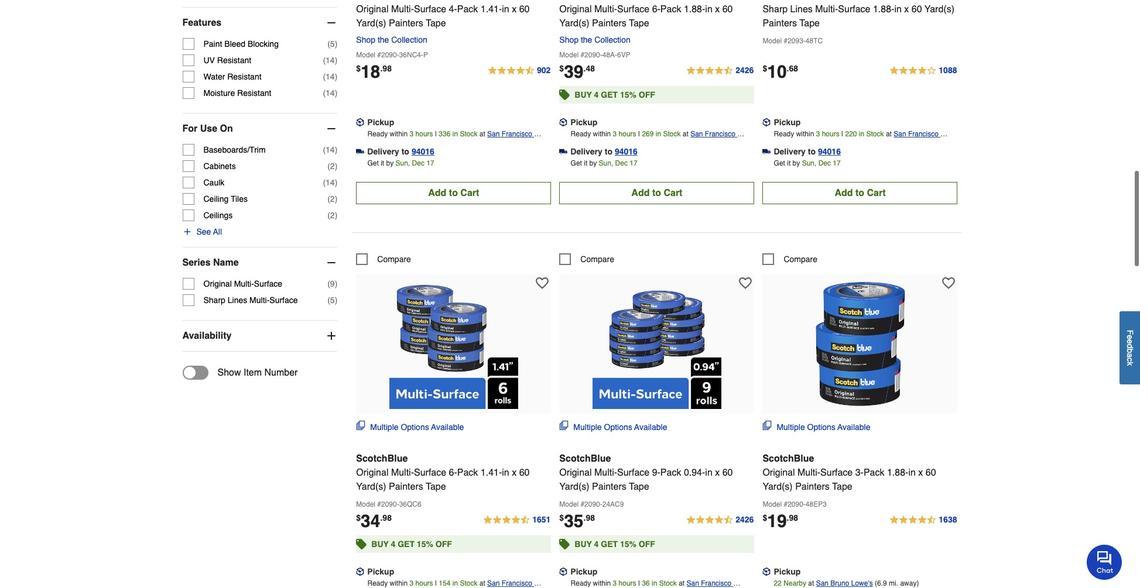 Task type: locate. For each thing, give the bounding box(es) containing it.
8 ) from the top
[[335, 194, 338, 204]]

stock for 36
[[660, 580, 677, 588]]

san inside the ready within 3 hours | 220 in stock at san francisco lowe's
[[894, 130, 907, 138]]

stock inside ready within 3 hours | 336 in stock at san francisco lowe's
[[460, 130, 478, 138]]

within inside ready within 3 hours | 336 in stock at san francisco lowe's
[[390, 130, 408, 138]]

ready inside 'ready within 3 hours | 269 in stock at san francisco lowe's'
[[571, 130, 591, 138]]

tag filled image for 34
[[356, 536, 367, 553]]

painters up 36qc6
[[389, 482, 423, 492]]

1 horizontal spatial multiple options available link
[[560, 421, 668, 433]]

1 horizontal spatial delivery to 94016
[[571, 147, 638, 156]]

|
[[435, 130, 437, 138], [639, 130, 640, 138], [842, 130, 844, 138], [435, 580, 437, 588], [639, 580, 640, 588]]

$ left '.68'
[[763, 64, 768, 73]]

pickup down actual price $34.98 element
[[367, 567, 394, 577]]

resistant for uv resistant
[[217, 56, 251, 65]]

$ inside $ 35 .98
[[560, 514, 564, 523]]

multi- up the 48ep3
[[798, 468, 821, 478]]

1 e from the top
[[1126, 335, 1135, 340]]

60
[[519, 4, 530, 14], [723, 4, 733, 14], [912, 4, 922, 14], [519, 468, 530, 478], [723, 468, 733, 478], [926, 468, 936, 478]]

1 vertical spatial tag filled image
[[356, 536, 367, 553]]

0 horizontal spatial add to cart button
[[356, 182, 551, 204]]

2 available from the left
[[635, 423, 668, 432]]

1 truck filled image from the left
[[356, 148, 365, 156]]

.68
[[787, 64, 799, 73]]

moisture
[[204, 88, 235, 98]]

3 options from the left
[[808, 423, 836, 432]]

$ down model # 2090-36qc6
[[356, 514, 361, 523]]

2 collection from the left
[[595, 35, 631, 44]]

hours left the 336
[[416, 130, 433, 138]]

$ for 35
[[560, 514, 564, 523]]

.98 down model # 2090-24ac9
[[584, 514, 595, 523]]

3 2 from the top
[[330, 211, 335, 220]]

0 horizontal spatial add to cart
[[428, 188, 479, 198]]

c
[[1126, 358, 1135, 362]]

14 for uv resistant
[[326, 56, 335, 65]]

| inside ready within 3 hours | 36 in stock at san francisco
[[639, 580, 640, 588]]

.48
[[584, 64, 595, 73]]

.98 for 34
[[380, 514, 392, 523]]

1 94016 button from the left
[[412, 146, 435, 157]]

sun, down ready within 3 hours | 336 in stock at san francisco lowe's
[[396, 159, 410, 167]]

get down 36qc6
[[398, 540, 415, 549]]

3 get from the left
[[774, 159, 786, 167]]

pickup image
[[560, 118, 568, 126], [763, 118, 771, 126], [560, 568, 568, 576]]

yard(s)
[[925, 4, 955, 14], [356, 18, 386, 28], [560, 18, 590, 28], [356, 482, 386, 492], [560, 482, 590, 492], [763, 482, 793, 492]]

1 5 from the top
[[330, 39, 335, 49]]

francisco inside 'ready within 3 hours | 269 in stock at san francisco lowe's'
[[705, 130, 736, 138]]

1 horizontal spatial plus image
[[326, 330, 338, 342]]

1 horizontal spatial lines
[[791, 4, 813, 14]]

ready inside the ready within 3 hours | 220 in stock at san francisco lowe's
[[774, 130, 795, 138]]

plus image
[[182, 227, 192, 237], [326, 330, 338, 342]]

1 2426 from the top
[[736, 65, 754, 75]]

chat invite button image
[[1087, 545, 1123, 581]]

shop the collection link up model # 2090-36nc4-p
[[356, 35, 432, 44]]

hours left 220
[[822, 130, 840, 138]]

actual price $34.98 element
[[356, 511, 392, 532]]

1.41- inside "scotchblue original multi-surface 6-pack 1.41-in x 60 yard(s) painters tape"
[[481, 468, 502, 478]]

5 for sharp lines multi-surface
[[330, 296, 335, 305]]

3 delivery from the left
[[774, 147, 806, 156]]

2 options from the left
[[604, 423, 633, 432]]

1 horizontal spatial scotchblue
[[560, 454, 611, 464]]

scotchblue inside "scotchblue original multi-surface 6-pack 1.41-in x 60 yard(s) painters tape"
[[356, 454, 408, 464]]

delivery for ready within 3 hours | 336 in stock at san francisco lowe's
[[367, 147, 399, 156]]

scotchblue inside the scotchblue original multi-surface 9-pack 0.94-in x 60 yard(s) painters tape
[[560, 454, 611, 464]]

san inside ready within 3 hours | 154 in stock at san francisco
[[487, 580, 500, 588]]

2 get it by sun, dec 17 from the left
[[571, 159, 638, 167]]

3 cart from the left
[[867, 188, 886, 198]]

it
[[381, 159, 384, 167], [584, 159, 588, 167], [788, 159, 791, 167]]

the for original multi-surface 6-pack 1.88-in x 60 yard(s) painters tape
[[581, 35, 593, 44]]

model for model # 2090-24ac9
[[560, 501, 579, 509]]

2 ( 14 ) from the top
[[323, 72, 338, 81]]

2 e from the top
[[1126, 340, 1135, 345]]

2 ( 2 ) from the top
[[328, 194, 338, 204]]

1 horizontal spatial the
[[581, 35, 593, 44]]

hours inside ready within 3 hours | 36 in stock at san francisco
[[619, 580, 637, 588]]

actual price $19.98 element
[[763, 511, 799, 532]]

1 horizontal spatial sharp
[[763, 4, 788, 14]]

actual price $35.98 element
[[560, 511, 595, 532]]

3 for 269
[[613, 130, 617, 138]]

1 multiple from the left
[[370, 423, 399, 432]]

2 horizontal spatial scotchblue
[[763, 454, 815, 464]]

1 it from the left
[[381, 159, 384, 167]]

original up model # 2090-48ep3
[[763, 468, 795, 478]]

2090- up actual price $19.98 element
[[788, 501, 806, 509]]

94016
[[412, 147, 435, 156], [615, 147, 638, 156], [818, 147, 841, 156]]

get it by sun, dec 17 down 'ready within 3 hours | 269 in stock at san francisco lowe's' at the right of page
[[571, 159, 638, 167]]

1 shop the collection link from the left
[[356, 35, 432, 44]]

resistant down water resistant
[[237, 88, 271, 98]]

painters up 36nc4-
[[389, 18, 423, 28]]

| inside ready within 3 hours | 154 in stock at san francisco
[[435, 580, 437, 588]]

2 2 from the top
[[330, 194, 335, 204]]

get it by sun, dec 17 down ready within 3 hours | 336 in stock at san francisco lowe's
[[368, 159, 434, 167]]

4.5 stars image
[[487, 64, 551, 78], [686, 64, 755, 78], [483, 514, 551, 528], [686, 514, 755, 528], [889, 514, 958, 528]]

1 horizontal spatial get
[[571, 159, 582, 167]]

0 vertical spatial sharp
[[763, 4, 788, 14]]

| for 154
[[435, 580, 437, 588]]

1 94016 from the left
[[412, 147, 435, 156]]

multi-
[[391, 4, 414, 14], [595, 4, 617, 14], [816, 4, 839, 14], [234, 279, 254, 289], [250, 296, 270, 305], [391, 468, 414, 478], [595, 468, 617, 478], [798, 468, 821, 478]]

0 horizontal spatial delivery
[[367, 147, 399, 156]]

features button
[[182, 8, 338, 38]]

1 horizontal spatial it
[[584, 159, 588, 167]]

within inside 'ready within 3 hours | 269 in stock at san francisco lowe's'
[[593, 130, 611, 138]]

pack inside the scotchblue original multi-surface 9-pack 0.94-in x 60 yard(s) painters tape
[[661, 468, 682, 478]]

0 horizontal spatial shop
[[356, 35, 376, 44]]

available up the scotchblue original multi-surface 9-pack 0.94-in x 60 yard(s) painters tape
[[635, 423, 668, 432]]

2 delivery from the left
[[571, 147, 603, 156]]

yard(s) inside "scotchblue original multi-surface 6-pack 1.41-in x 60 yard(s) painters tape"
[[356, 482, 386, 492]]

buy right tag filled image
[[575, 540, 592, 549]]

2 by from the left
[[590, 159, 597, 167]]

0 vertical spatial 2
[[330, 162, 335, 171]]

name
[[213, 258, 239, 268]]

compare for 1002650072 element
[[784, 255, 818, 264]]

delivery to 94016
[[367, 147, 435, 156], [571, 147, 638, 156], [774, 147, 841, 156]]

painters up model # 2093-48tc
[[763, 18, 797, 28]]

0 horizontal spatial san francisco button
[[487, 578, 551, 589]]

1 ( 2 ) from the top
[[328, 162, 338, 171]]

francisco inside ready within 3 hours | 36 in stock at san francisco
[[701, 580, 732, 588]]

scotchblue up model # 2090-24ac9
[[560, 454, 611, 464]]

0 horizontal spatial get
[[368, 159, 379, 167]]

1 san francisco lowe's button from the left
[[487, 128, 551, 150]]

0 vertical spatial ( 2 )
[[328, 162, 338, 171]]

.98 for 18
[[380, 64, 392, 73]]

2 94016 from the left
[[615, 147, 638, 156]]

4 ) from the top
[[335, 88, 338, 98]]

multiple options available up the scotchblue original multi-surface 9-pack 0.94-in x 60 yard(s) painters tape
[[574, 423, 668, 432]]

3 multiple options available from the left
[[777, 423, 871, 432]]

2 horizontal spatial get
[[774, 159, 786, 167]]

ready inside ready within 3 hours | 36 in stock at san francisco
[[571, 580, 591, 588]]

it for ready within 3 hours | 336 in stock at san francisco lowe's
[[381, 159, 384, 167]]

get down 24ac9
[[601, 540, 618, 549]]

lowe's inside the ready within 3 hours | 220 in stock at san francisco lowe's
[[894, 142, 916, 150]]

bleed
[[225, 39, 246, 49]]

within for ready within 3 hours | 36 in stock at san francisco
[[593, 580, 611, 588]]

san right the 336
[[487, 130, 500, 138]]

e up the d
[[1126, 335, 1135, 340]]

show item number
[[218, 368, 298, 378]]

( 14 )
[[323, 56, 338, 65], [323, 72, 338, 81], [323, 88, 338, 98], [323, 145, 338, 155], [323, 178, 338, 187]]

1.41- inside original multi-surface 4-pack 1.41-in x 60 yard(s) painters tape
[[481, 4, 502, 14]]

( 5 ) for paint bleed blocking
[[328, 39, 338, 49]]

sharp down original multi-surface
[[204, 296, 225, 305]]

a
[[1126, 354, 1135, 358]]

0 vertical spatial 5
[[330, 39, 335, 49]]

1 delivery to 94016 from the left
[[367, 147, 435, 156]]

get for 35
[[601, 540, 618, 549]]

0 horizontal spatial compare
[[377, 255, 411, 264]]

hours inside the ready within 3 hours | 220 in stock at san francisco lowe's
[[822, 130, 840, 138]]

1 vertical spatial 5
[[330, 296, 335, 305]]

series
[[182, 258, 211, 268]]

4 for 35
[[594, 540, 599, 549]]

2 multiple options available from the left
[[574, 423, 668, 432]]

compare inside 5004908949 element
[[377, 255, 411, 264]]

| inside ready within 3 hours | 336 in stock at san francisco lowe's
[[435, 130, 437, 138]]

within
[[390, 130, 408, 138], [593, 130, 611, 138], [797, 130, 814, 138], [390, 580, 408, 588], [593, 580, 611, 588]]

the up model # 2090-48a-6vp on the top
[[581, 35, 593, 44]]

1 by from the left
[[386, 159, 394, 167]]

pack inside "scotchblue original multi-surface 6-pack 1.41-in x 60 yard(s) painters tape"
[[457, 468, 478, 478]]

model for model # 2090-36nc4-p
[[356, 51, 376, 59]]

pickup for ready within 3 hours | 269 in stock at san francisco lowe's
[[571, 118, 598, 127]]

original up model # 2090-36nc4-p
[[356, 4, 389, 14]]

1 horizontal spatial available
[[635, 423, 668, 432]]

1 dec from the left
[[412, 159, 425, 167]]

( 2 ) for ceiling tiles
[[328, 194, 338, 204]]

2090- up $ 34 .98
[[381, 501, 399, 509]]

2 the from the left
[[581, 35, 593, 44]]

19
[[768, 511, 787, 532]]

2 horizontal spatial 17
[[833, 159, 841, 167]]

san inside 'ready within 3 hours | 269 in stock at san francisco lowe's'
[[691, 130, 703, 138]]

san francisco lowe's button
[[487, 128, 551, 150], [691, 128, 755, 150], [894, 128, 958, 150]]

2093-
[[788, 37, 806, 45]]

1 horizontal spatial shop the collection
[[560, 35, 631, 44]]

yard(s) inside the scotchblue original multi-surface 9-pack 0.94-in x 60 yard(s) painters tape
[[560, 482, 590, 492]]

2 shop the collection link from the left
[[560, 35, 635, 44]]

3 left '269'
[[613, 130, 617, 138]]

2426
[[736, 65, 754, 75], [736, 515, 754, 525]]

6 ) from the top
[[335, 162, 338, 171]]

buy 4 get 15% off
[[575, 90, 655, 99], [372, 540, 452, 549], [575, 540, 655, 549]]

$ right 902
[[560, 64, 564, 73]]

6- inside original multi-surface 6-pack 1.88-in x 60 yard(s) painters tape
[[652, 4, 661, 14]]

0 horizontal spatial 17
[[427, 159, 434, 167]]

2 delivery to 94016 from the left
[[571, 147, 638, 156]]

san inside ready within 3 hours | 36 in stock at san francisco
[[687, 580, 699, 588]]

.98 down model # 2090-36qc6
[[380, 514, 392, 523]]

6- inside "scotchblue original multi-surface 6-pack 1.41-in x 60 yard(s) painters tape"
[[449, 468, 457, 478]]

) for water resistant
[[335, 72, 338, 81]]

dec down the ready within 3 hours | 220 in stock at san francisco lowe's
[[819, 159, 831, 167]]

multiple options available up "scotchblue original multi-surface 6-pack 1.41-in x 60 yard(s) painters tape"
[[370, 423, 464, 432]]

pack for scotchblue original multi-surface 3-pack 1.88-in x 60 yard(s) painters tape
[[864, 468, 885, 478]]

11 ) from the top
[[335, 296, 338, 305]]

3 sun, from the left
[[802, 159, 817, 167]]

actual price $18.98 element
[[356, 61, 392, 82]]

delivery to 94016 for ready within 3 hours | 269 in stock at san francisco lowe's
[[571, 147, 638, 156]]

2 horizontal spatial available
[[838, 423, 871, 432]]

) for uv resistant
[[335, 56, 338, 65]]

1 horizontal spatial tag filled image
[[560, 86, 570, 103]]

multiple
[[370, 423, 399, 432], [574, 423, 602, 432], [777, 423, 805, 432]]

$ down model # 2090-36nc4-p
[[356, 64, 361, 73]]

4 ( 14 ) from the top
[[323, 145, 338, 155]]

2 horizontal spatial san francisco lowe's button
[[894, 128, 958, 150]]

1 horizontal spatial collection
[[595, 35, 631, 44]]

2 horizontal spatial delivery
[[774, 147, 806, 156]]

3 14 from the top
[[326, 88, 335, 98]]

15% down 36qc6
[[417, 540, 433, 549]]

4 stars image
[[889, 64, 958, 78]]

2 horizontal spatial by
[[793, 159, 800, 167]]

at right 220
[[886, 130, 892, 138]]

original
[[356, 4, 389, 14], [560, 4, 592, 14], [204, 279, 232, 289], [356, 468, 389, 478], [560, 468, 592, 478], [763, 468, 795, 478]]

$ inside $ 10 .68
[[763, 64, 768, 73]]

0 horizontal spatial plus image
[[182, 227, 192, 237]]

painters inside original multi-surface 6-pack 1.88-in x 60 yard(s) painters tape
[[592, 18, 627, 28]]

2 horizontal spatial add to cart button
[[763, 182, 958, 204]]

at inside ready within 3 hours | 336 in stock at san francisco lowe's
[[480, 130, 486, 138]]

show
[[218, 368, 241, 378]]

( 2 ) for cabinets
[[328, 162, 338, 171]]

1 horizontal spatial multiple
[[574, 423, 602, 432]]

3 left 154
[[410, 580, 414, 588]]

3 ) from the top
[[335, 72, 338, 81]]

get
[[601, 90, 618, 99], [398, 540, 415, 549], [601, 540, 618, 549]]

paint bleed blocking
[[204, 39, 279, 49]]

in inside the scotchblue original multi-surface 9-pack 0.94-in x 60 yard(s) painters tape
[[706, 468, 713, 478]]

3 multiple from the left
[[777, 423, 805, 432]]

1 horizontal spatial get it by sun, dec 17
[[571, 159, 638, 167]]

surface
[[414, 4, 446, 14], [617, 4, 650, 14], [839, 4, 871, 14], [254, 279, 282, 289], [270, 296, 298, 305], [414, 468, 446, 478], [617, 468, 650, 478], [821, 468, 853, 478]]

0 horizontal spatial scotchblue
[[356, 454, 408, 464]]

.98 inside $ 34 .98
[[380, 514, 392, 523]]

36nc4-
[[399, 51, 424, 59]]

painters
[[389, 18, 423, 28], [592, 18, 627, 28], [763, 18, 797, 28], [389, 482, 423, 492], [592, 482, 627, 492], [796, 482, 830, 492]]

stock right '269'
[[663, 130, 681, 138]]

0 horizontal spatial multiple options available
[[370, 423, 464, 432]]

3 delivery to 94016 from the left
[[774, 147, 841, 156]]

| left '269'
[[639, 130, 640, 138]]

dec
[[412, 159, 425, 167], [615, 159, 628, 167], [819, 159, 831, 167]]

sun, for ready within 3 hours | 336 in stock at san francisco lowe's
[[396, 159, 410, 167]]

multi- up 36qc6
[[391, 468, 414, 478]]

2 it from the left
[[584, 159, 588, 167]]

2426 button for 39
[[686, 64, 755, 78]]

$ for 19
[[763, 514, 768, 523]]

94016 button for 269
[[615, 146, 638, 157]]

2 horizontal spatial heart outline image
[[943, 277, 956, 290]]

at inside 'ready within 3 hours | 269 in stock at san francisco lowe's'
[[683, 130, 689, 138]]

model up 34
[[356, 501, 376, 509]]

3 san francisco lowe's button from the left
[[894, 128, 958, 150]]

lines inside 'sharp lines multi-surface 1.88-in x 60 yard(s) painters tape'
[[791, 4, 813, 14]]

1 vertical spatial 1.41-
[[481, 468, 502, 478]]

surface inside scotchblue original multi-surface 3-pack 1.88-in x 60 yard(s) painters tape
[[821, 468, 853, 478]]

1 horizontal spatial 17
[[630, 159, 638, 167]]

2 horizontal spatial get it by sun, dec 17
[[774, 159, 841, 167]]

0 horizontal spatial collection
[[391, 35, 427, 44]]

2 horizontal spatial delivery to 94016
[[774, 147, 841, 156]]

stock for 269
[[663, 130, 681, 138]]

get for 39
[[601, 90, 618, 99]]

3 94016 from the left
[[818, 147, 841, 156]]

1 14 from the top
[[326, 56, 335, 65]]

pickup image
[[356, 118, 365, 126], [356, 568, 365, 576], [763, 568, 771, 576]]

b
[[1126, 349, 1135, 354]]

1 horizontal spatial shop
[[560, 35, 579, 44]]

options
[[401, 423, 429, 432], [604, 423, 633, 432], [808, 423, 836, 432]]

2 horizontal spatial multiple options available link
[[763, 421, 871, 433]]

1 san francisco button from the left
[[487, 578, 551, 589]]

| left 220
[[842, 130, 844, 138]]

2426 left 10
[[736, 65, 754, 75]]

0 horizontal spatial tag filled image
[[356, 536, 367, 553]]

multiple options available link up scotchblue original multi-surface 3-pack 1.88-in x 60 yard(s) painters tape
[[763, 421, 871, 433]]

lines
[[791, 4, 813, 14], [228, 296, 247, 305]]

2 heart outline image from the left
[[740, 277, 752, 290]]

ready for ready within 3 hours | 154 in stock at san francisco
[[368, 580, 388, 588]]

uv
[[204, 56, 215, 65]]

pickup image right minus icon at left top
[[356, 118, 365, 126]]

5 ) from the top
[[335, 145, 338, 155]]

collection for 6-
[[595, 35, 631, 44]]

within for ready within 3 hours | 220 in stock at san francisco lowe's
[[797, 130, 814, 138]]

stock for 336
[[460, 130, 478, 138]]

1 horizontal spatial truck filled image
[[763, 148, 771, 156]]

3 compare from the left
[[784, 255, 818, 264]]

0 vertical spatial 2426
[[736, 65, 754, 75]]

shop the collection for original multi-surface 6-pack 1.88-in x 60 yard(s) painters tape
[[560, 35, 631, 44]]

buy for 39
[[575, 90, 592, 99]]

2 truck filled image from the left
[[763, 148, 771, 156]]

minus image inside series name button
[[326, 257, 338, 269]]

4 down the actual price $35.98 element
[[594, 540, 599, 549]]

model for model # 2090-48ep3
[[763, 501, 782, 509]]

in inside 'ready within 3 hours | 269 in stock at san francisco lowe's'
[[656, 130, 661, 138]]

buy 4 get 15% off for 34
[[372, 540, 452, 549]]

surface inside original multi-surface 6-pack 1.88-in x 60 yard(s) painters tape
[[617, 4, 650, 14]]

2 horizontal spatial multiple options available
[[777, 423, 871, 432]]

0.94-
[[684, 468, 706, 478]]

san for ready within 3 hours | 154 in stock at san francisco
[[487, 580, 500, 588]]

( 2 )
[[328, 162, 338, 171], [328, 194, 338, 204], [328, 211, 338, 220]]

x inside "scotchblue original multi-surface 6-pack 1.41-in x 60 yard(s) painters tape"
[[512, 468, 517, 478]]

# for 2090-24ac9
[[581, 501, 585, 509]]

( for original multi-surface
[[328, 279, 330, 289]]

| left 154
[[435, 580, 437, 588]]

at right the 336
[[480, 130, 486, 138]]

0 vertical spatial 6-
[[652, 4, 661, 14]]

lines down original multi-surface
[[228, 296, 247, 305]]

within left 220
[[797, 130, 814, 138]]

multiple options available link up the scotchblue original multi-surface 9-pack 0.94-in x 60 yard(s) painters tape
[[560, 421, 668, 433]]

15% down 24ac9
[[620, 540, 637, 549]]

0 horizontal spatial 94016
[[412, 147, 435, 156]]

buy 4 get 15% off down .48
[[575, 90, 655, 99]]

1.88- inside original multi-surface 6-pack 1.88-in x 60 yard(s) painters tape
[[684, 4, 706, 14]]

san left bruno on the bottom
[[816, 580, 829, 588]]

1 horizontal spatial shop the collection link
[[560, 35, 635, 44]]

$ inside $ 19 .98
[[763, 514, 768, 523]]

.98 inside $ 18 .98
[[380, 64, 392, 73]]

)
[[335, 39, 338, 49], [335, 56, 338, 65], [335, 72, 338, 81], [335, 88, 338, 98], [335, 145, 338, 155], [335, 162, 338, 171], [335, 178, 338, 187], [335, 194, 338, 204], [335, 211, 338, 220], [335, 279, 338, 289], [335, 296, 338, 305]]

60 inside the scotchblue original multi-surface 9-pack 0.94-in x 60 yard(s) painters tape
[[723, 468, 733, 478]]

0 horizontal spatial sun,
[[396, 159, 410, 167]]

multi- inside the scotchblue original multi-surface 9-pack 0.94-in x 60 yard(s) painters tape
[[595, 468, 617, 478]]

original multi-surface
[[204, 279, 282, 289]]

2
[[330, 162, 335, 171], [330, 194, 335, 204], [330, 211, 335, 220]]

model left 2093-
[[763, 37, 782, 45]]

36
[[642, 580, 650, 588]]

san right '269'
[[691, 130, 703, 138]]

3 ( 2 ) from the top
[[328, 211, 338, 220]]

1 sun, from the left
[[396, 159, 410, 167]]

$ 34 .98
[[356, 511, 392, 532]]

1 1.41- from the top
[[481, 4, 502, 14]]

stock inside ready within 3 hours | 36 in stock at san francisco
[[660, 580, 677, 588]]

resistant
[[217, 56, 251, 65], [227, 72, 262, 81], [237, 88, 271, 98]]

2 17 from the left
[[630, 159, 638, 167]]

within inside the ready within 3 hours | 220 in stock at san francisco lowe's
[[797, 130, 814, 138]]

collection up '48a-'
[[595, 35, 631, 44]]

1 options from the left
[[401, 423, 429, 432]]

1 ( 14 ) from the top
[[323, 56, 338, 65]]

$ 18 .98
[[356, 61, 392, 82]]

0 vertical spatial ( 5 )
[[328, 39, 338, 49]]

shop up model # 2090-48a-6vp on the top
[[560, 35, 579, 44]]

pickup image down tag filled image
[[560, 568, 568, 576]]

1 scotchblue from the left
[[356, 454, 408, 464]]

14 for water resistant
[[326, 72, 335, 81]]

| inside 'ready within 3 hours | 269 in stock at san francisco lowe's'
[[639, 130, 640, 138]]

san
[[487, 130, 500, 138], [691, 130, 703, 138], [894, 130, 907, 138], [487, 580, 500, 588], [687, 580, 699, 588], [816, 580, 829, 588]]

3 scotchblue from the left
[[763, 454, 815, 464]]

1 horizontal spatial dec
[[615, 159, 628, 167]]

shop the collection for original multi-surface 4-pack 1.41-in x 60 yard(s) painters tape
[[356, 35, 427, 44]]

sun, for ready within 3 hours | 269 in stock at san francisco lowe's
[[599, 159, 614, 167]]

4.5 stars image containing 1651
[[483, 514, 551, 528]]

1 vertical spatial ( 5 )
[[328, 296, 338, 305]]

pickup image down 19 on the bottom
[[763, 568, 771, 576]]

get it by sun, dec 17
[[368, 159, 434, 167], [571, 159, 638, 167], [774, 159, 841, 167]]

$ 35 .98
[[560, 511, 595, 532]]

sun, down 'ready within 3 hours | 269 in stock at san francisco lowe's' at the right of page
[[599, 159, 614, 167]]

available for "scotchblue original multi-surface 3-pack 1.88-in x 60 yard(s) painters tape" image
[[838, 423, 871, 432]]

4.5 stars image containing 902
[[487, 64, 551, 78]]

1 horizontal spatial cart
[[664, 188, 683, 198]]

2 scotchblue from the left
[[560, 454, 611, 464]]

tape inside original multi-surface 4-pack 1.41-in x 60 yard(s) painters tape
[[426, 18, 446, 28]]

2 add from the left
[[632, 188, 650, 198]]

shop up model # 2090-36nc4-p
[[356, 35, 376, 44]]

( 5 )
[[328, 39, 338, 49], [328, 296, 338, 305]]

in inside "scotchblue original multi-surface 6-pack 1.41-in x 60 yard(s) painters tape"
[[502, 468, 510, 478]]

surface inside "scotchblue original multi-surface 6-pack 1.41-in x 60 yard(s) painters tape"
[[414, 468, 446, 478]]

2 94016 button from the left
[[615, 146, 638, 157]]

3 it from the left
[[788, 159, 791, 167]]

0 horizontal spatial by
[[386, 159, 394, 167]]

buy down actual price $34.98 element
[[372, 540, 389, 549]]

for use on button
[[182, 114, 338, 144]]

0 horizontal spatial multiple options available link
[[356, 421, 464, 433]]

x
[[512, 4, 517, 14], [715, 4, 720, 14], [905, 4, 909, 14], [512, 468, 517, 478], [715, 468, 720, 478], [919, 468, 923, 478]]

scotchblue original multi-surface 9-pack 0.94-in x 60 yard(s) painters tape image
[[593, 280, 722, 409]]

2 horizontal spatial multiple
[[777, 423, 805, 432]]

1 horizontal spatial options
[[604, 423, 633, 432]]

2 add to cart button from the left
[[560, 182, 755, 204]]

4 down .48
[[594, 90, 599, 99]]

off up 36
[[639, 540, 655, 549]]

buy 4 get 15% off down 36qc6
[[372, 540, 452, 549]]

# for 2090-48ep3
[[784, 501, 788, 509]]

2 horizontal spatial add to cart
[[835, 188, 886, 198]]

painters inside 'sharp lines multi-surface 1.88-in x 60 yard(s) painters tape'
[[763, 18, 797, 28]]

ready within 3 hours | 269 in stock at san francisco lowe's
[[571, 130, 738, 150]]

within inside ready within 3 hours | 36 in stock at san francisco
[[593, 580, 611, 588]]

17
[[427, 159, 434, 167], [630, 159, 638, 167], [833, 159, 841, 167]]

( for uv resistant
[[323, 56, 326, 65]]

add down ready within 3 hours | 336 in stock at san francisco lowe's
[[428, 188, 447, 198]]

0 vertical spatial 2426 button
[[686, 64, 755, 78]]

sun, for ready within 3 hours | 220 in stock at san francisco lowe's
[[802, 159, 817, 167]]

1.41-
[[481, 4, 502, 14], [481, 468, 502, 478]]

# up $ 35 .98
[[581, 501, 585, 509]]

0 horizontal spatial options
[[401, 423, 429, 432]]

2426 button for 35
[[686, 514, 755, 528]]

1 minus image from the top
[[326, 17, 338, 29]]

2090-
[[381, 51, 399, 59], [585, 51, 603, 59], [381, 501, 399, 509], [585, 501, 603, 509], [788, 501, 806, 509]]

1 vertical spatial minus image
[[326, 257, 338, 269]]

2 horizontal spatial 94016 button
[[818, 146, 841, 157]]

collection up 36nc4-
[[391, 35, 427, 44]]

dec down ready within 3 hours | 336 in stock at san francisco lowe's
[[412, 159, 425, 167]]

2 minus image from the top
[[326, 257, 338, 269]]

1 get it by sun, dec 17 from the left
[[368, 159, 434, 167]]

tag filled image
[[560, 86, 570, 103], [356, 536, 367, 553]]

3
[[410, 130, 414, 138], [613, 130, 617, 138], [816, 130, 820, 138], [410, 580, 414, 588], [613, 580, 617, 588]]

3 inside the ready within 3 hours | 220 in stock at san francisco lowe's
[[816, 130, 820, 138]]

( 14 ) for caulk
[[323, 178, 338, 187]]

multiple options available up scotchblue original multi-surface 3-pack 1.88-in x 60 yard(s) painters tape
[[777, 423, 871, 432]]

multi- inside original multi-surface 4-pack 1.41-in x 60 yard(s) painters tape
[[391, 4, 414, 14]]

2 shop from the left
[[560, 35, 579, 44]]

original up model # 2090-48a-6vp on the top
[[560, 4, 592, 14]]

2 sun, from the left
[[599, 159, 614, 167]]

3 inside ready within 3 hours | 154 in stock at san francisco
[[410, 580, 414, 588]]

at for 269
[[683, 130, 689, 138]]

moisture resistant
[[204, 88, 271, 98]]

3 add from the left
[[835, 188, 853, 198]]

0 vertical spatial 1.41-
[[481, 4, 502, 14]]

1 the from the left
[[378, 35, 389, 44]]

$ 19 .98
[[763, 511, 799, 532]]

0 horizontal spatial available
[[431, 423, 464, 432]]

0 vertical spatial resistant
[[217, 56, 251, 65]]

plus image inside availability button
[[326, 330, 338, 342]]

off for 35
[[639, 540, 655, 549]]

painters up '48a-'
[[592, 18, 627, 28]]

pack inside scotchblue original multi-surface 3-pack 1.88-in x 60 yard(s) painters tape
[[864, 468, 885, 478]]

by for ready within 3 hours | 269 in stock at san francisco lowe's
[[590, 159, 597, 167]]

$ 39 .48
[[560, 61, 595, 82]]

0 horizontal spatial it
[[381, 159, 384, 167]]

0 horizontal spatial san francisco lowe's button
[[487, 128, 551, 150]]

pickup down $ 35 .98
[[571, 567, 598, 577]]

add to cart button down the ready within 3 hours | 220 in stock at san francisco lowe's
[[763, 182, 958, 204]]

2 dec from the left
[[615, 159, 628, 167]]

in inside original multi-surface 4-pack 1.41-in x 60 yard(s) painters tape
[[502, 4, 510, 14]]

1 horizontal spatial multiple options available
[[574, 423, 668, 432]]

0 horizontal spatial multiple
[[370, 423, 399, 432]]

collection for 4-
[[391, 35, 427, 44]]

stock right the 336
[[460, 130, 478, 138]]

1 ( 5 ) from the top
[[328, 39, 338, 49]]

painters up the 48ep3
[[796, 482, 830, 492]]

2 2426 button from the top
[[686, 514, 755, 528]]

ceilings
[[204, 211, 233, 220]]

it for ready within 3 hours | 269 in stock at san francisco lowe's
[[584, 159, 588, 167]]

in
[[502, 4, 510, 14], [706, 4, 713, 14], [895, 4, 902, 14], [453, 130, 458, 138], [656, 130, 661, 138], [859, 130, 865, 138], [502, 468, 510, 478], [706, 468, 713, 478], [909, 468, 916, 478], [453, 580, 458, 588], [652, 580, 658, 588]]

e
[[1126, 335, 1135, 340], [1126, 340, 1135, 345]]

see
[[197, 227, 211, 237]]

( 14 ) for baseboards/trim
[[323, 145, 338, 155]]

1 horizontal spatial add to cart
[[632, 188, 683, 198]]

0 horizontal spatial shop the collection link
[[356, 35, 432, 44]]

multiple options available link
[[356, 421, 464, 433], [560, 421, 668, 433], [763, 421, 871, 433]]

220
[[846, 130, 857, 138]]

2 get from the left
[[571, 159, 582, 167]]

(
[[328, 39, 330, 49], [323, 56, 326, 65], [323, 72, 326, 81], [323, 88, 326, 98], [323, 145, 326, 155], [328, 162, 330, 171], [323, 178, 326, 187], [328, 194, 330, 204], [328, 211, 330, 220], [328, 279, 330, 289], [328, 296, 330, 305]]

2 horizontal spatial dec
[[819, 159, 831, 167]]

2 horizontal spatial options
[[808, 423, 836, 432]]

within for ready within 3 hours | 336 in stock at san francisco lowe's
[[390, 130, 408, 138]]

5 for paint bleed blocking
[[330, 39, 335, 49]]

show item number element
[[182, 366, 298, 380]]

1 horizontal spatial san francisco lowe's button
[[691, 128, 755, 150]]

1 horizontal spatial 94016
[[615, 147, 638, 156]]

to
[[402, 147, 409, 156], [605, 147, 613, 156], [808, 147, 816, 156], [449, 188, 458, 198], [653, 188, 661, 198], [856, 188, 865, 198]]

get for ready within 3 hours | 336 in stock at san francisco lowe's
[[368, 159, 379, 167]]

0 horizontal spatial shop the collection
[[356, 35, 427, 44]]

multi- inside 'sharp lines multi-surface 1.88-in x 60 yard(s) painters tape'
[[816, 4, 839, 14]]

1 vertical spatial sharp
[[204, 296, 225, 305]]

off
[[639, 90, 655, 99], [436, 540, 452, 549], [639, 540, 655, 549]]

2 5 from the top
[[330, 296, 335, 305]]

5 14 from the top
[[326, 178, 335, 187]]

( for caulk
[[323, 178, 326, 187]]

4.5 stars image containing 1638
[[889, 514, 958, 528]]

buy for 35
[[575, 540, 592, 549]]

0 vertical spatial plus image
[[182, 227, 192, 237]]

3 get it by sun, dec 17 from the left
[[774, 159, 841, 167]]

3 94016 button from the left
[[818, 146, 841, 157]]

truck filled image for ready within 3 hours | 336 in stock at san francisco lowe's
[[356, 148, 365, 156]]

1 horizontal spatial sun,
[[599, 159, 614, 167]]

scotchblue up model # 2090-36qc6
[[356, 454, 408, 464]]

francisco
[[502, 130, 532, 138], [705, 130, 736, 138], [909, 130, 939, 138], [502, 580, 532, 588], [701, 580, 732, 588]]

francisco inside ready within 3 hours | 154 in stock at san francisco
[[502, 580, 532, 588]]

painters up 24ac9
[[592, 482, 627, 492]]

2090- for scotchblue original multi-surface 6-pack 1.41-in x 60 yard(s) painters tape
[[381, 501, 399, 509]]

1002650072 element
[[763, 253, 818, 265]]

1 vertical spatial ( 2 )
[[328, 194, 338, 204]]

( for ceilings
[[328, 211, 330, 220]]

2 horizontal spatial add
[[835, 188, 853, 198]]

$
[[356, 64, 361, 73], [560, 64, 564, 73], [763, 64, 768, 73], [356, 514, 361, 523], [560, 514, 564, 523], [763, 514, 768, 523]]

48ep3
[[806, 501, 827, 509]]

1 horizontal spatial add
[[632, 188, 650, 198]]

pickup image up truck filled icon
[[560, 118, 568, 126]]

shop the collection
[[356, 35, 427, 44], [560, 35, 631, 44]]

multiple options available
[[370, 423, 464, 432], [574, 423, 668, 432], [777, 423, 871, 432]]

$ down model # 2090-48ep3
[[763, 514, 768, 523]]

collection
[[391, 35, 427, 44], [595, 35, 631, 44]]

# up .48
[[581, 51, 585, 59]]

pickup image down 34
[[356, 568, 365, 576]]

22 nearby at san bruno lowe's (6.9 mi. away)
[[774, 580, 919, 588]]

blocking
[[248, 39, 279, 49]]

plus image inside see all button
[[182, 227, 192, 237]]

15%
[[620, 90, 637, 99], [417, 540, 433, 549], [620, 540, 637, 549]]

1 vertical spatial plus image
[[326, 330, 338, 342]]

0 horizontal spatial dec
[[412, 159, 425, 167]]

actual price $39.48 element
[[560, 61, 595, 82]]

1 2426 button from the top
[[686, 64, 755, 78]]

lines up 2093-
[[791, 4, 813, 14]]

2 compare from the left
[[581, 255, 615, 264]]

hours for 154
[[416, 580, 433, 588]]

at right 154
[[480, 580, 486, 588]]

2 horizontal spatial sun,
[[802, 159, 817, 167]]

0 horizontal spatial add
[[428, 188, 447, 198]]

4
[[594, 90, 599, 99], [391, 540, 396, 549], [594, 540, 599, 549]]

in inside scotchblue original multi-surface 3-pack 1.88-in x 60 yard(s) painters tape
[[909, 468, 916, 478]]

stock right 36
[[660, 580, 677, 588]]

sharp up model # 2093-48tc
[[763, 4, 788, 14]]

surface inside the scotchblue original multi-surface 9-pack 0.94-in x 60 yard(s) painters tape
[[617, 468, 650, 478]]

shop the collection link
[[356, 35, 432, 44], [560, 35, 635, 44]]

1 vertical spatial 2426
[[736, 515, 754, 525]]

3 ( 14 ) from the top
[[323, 88, 338, 98]]

$ inside $ 18 .98
[[356, 64, 361, 73]]

7 ) from the top
[[335, 178, 338, 187]]

2 multiple from the left
[[574, 423, 602, 432]]

x inside original multi-surface 4-pack 1.41-in x 60 yard(s) painters tape
[[512, 4, 517, 14]]

at inside ready within 3 hours | 36 in stock at san francisco
[[679, 580, 685, 588]]

shop for original multi-surface 6-pack 1.88-in x 60 yard(s) painters tape
[[560, 35, 579, 44]]

14 for moisture resistant
[[326, 88, 335, 98]]

shop the collection link for original multi-surface 6-pack 1.88-in x 60 yard(s) painters tape
[[560, 35, 635, 44]]

94016 for 336
[[412, 147, 435, 156]]

3 inside ready within 3 hours | 36 in stock at san francisco
[[613, 580, 617, 588]]

scotchblue for scotchblue original multi-surface 3-pack 1.88-in x 60 yard(s) painters tape
[[763, 454, 815, 464]]

hours inside 'ready within 3 hours | 269 in stock at san francisco lowe's'
[[619, 130, 637, 138]]

ceiling tiles
[[204, 194, 248, 204]]

minus image
[[326, 17, 338, 29], [326, 257, 338, 269]]

0 vertical spatial minus image
[[326, 17, 338, 29]]

( for baseboards/trim
[[323, 145, 326, 155]]

1 add from the left
[[428, 188, 447, 198]]

# up $ 18 .98
[[377, 51, 381, 59]]

compare inside 1002650072 element
[[784, 255, 818, 264]]

1 2 from the top
[[330, 162, 335, 171]]

1.41- right "4-"
[[481, 4, 502, 14]]

3 for 336
[[410, 130, 414, 138]]

truck filled image
[[356, 148, 365, 156], [763, 148, 771, 156]]

3-
[[856, 468, 864, 478]]

0 horizontal spatial the
[[378, 35, 389, 44]]

san francisco lowe's button for ready within 3 hours | 269 in stock at san francisco lowe's
[[691, 128, 755, 150]]

0 horizontal spatial lines
[[228, 296, 247, 305]]

2 ( 5 ) from the top
[[328, 296, 338, 305]]

get down '48a-'
[[601, 90, 618, 99]]

scotchblue inside scotchblue original multi-surface 3-pack 1.88-in x 60 yard(s) painters tape
[[763, 454, 815, 464]]

cart down ready within 3 hours | 336 in stock at san francisco lowe's
[[461, 188, 479, 198]]

san right 36
[[687, 580, 699, 588]]

scotchblue up model # 2090-48ep3
[[763, 454, 815, 464]]

2 14 from the top
[[326, 72, 335, 81]]

0 vertical spatial lines
[[791, 4, 813, 14]]

ready inside ready within 3 hours | 154 in stock at san francisco
[[368, 580, 388, 588]]

stock
[[460, 130, 478, 138], [663, 130, 681, 138], [867, 130, 884, 138], [460, 580, 478, 588], [660, 580, 677, 588]]

model up 18
[[356, 51, 376, 59]]

compare inside 1002690432 element
[[581, 255, 615, 264]]

off up 154
[[436, 540, 452, 549]]

at inside ready within 3 hours | 154 in stock at san francisco
[[480, 580, 486, 588]]

1 vertical spatial 2
[[330, 194, 335, 204]]

2 san francisco button from the left
[[687, 578, 755, 589]]

ready
[[368, 130, 388, 138], [571, 130, 591, 138], [774, 130, 795, 138], [368, 580, 388, 588], [571, 580, 591, 588]]

2 horizontal spatial cart
[[867, 188, 886, 198]]

heart outline image
[[536, 277, 549, 290], [740, 277, 752, 290], [943, 277, 956, 290]]



Task type: vqa. For each thing, say whether or not it's contained in the screenshot.


Task type: describe. For each thing, give the bounding box(es) containing it.
4 for 39
[[594, 90, 599, 99]]

154
[[439, 580, 451, 588]]

336
[[439, 130, 451, 138]]

ready for ready within 3 hours | 36 in stock at san francisco
[[571, 580, 591, 588]]

sharp lines multi-surface
[[204, 296, 298, 305]]

in inside the ready within 3 hours | 220 in stock at san francisco lowe's
[[859, 130, 865, 138]]

pack inside original multi-surface 6-pack 1.88-in x 60 yard(s) painters tape
[[661, 4, 682, 14]]

x inside 'sharp lines multi-surface 1.88-in x 60 yard(s) painters tape'
[[905, 4, 909, 14]]

multiple for "scotchblue original multi-surface 3-pack 1.88-in x 60 yard(s) painters tape" image
[[777, 423, 805, 432]]

2 add to cart from the left
[[632, 188, 683, 198]]

for use on
[[182, 124, 233, 134]]

available for the scotchblue original multi-surface 6-pack 1.41-in x 60 yard(s) painters tape image on the left
[[431, 423, 464, 432]]

3 for 154
[[410, 580, 414, 588]]

lowe's for ready within 3 hours | 269 in stock at san francisco lowe's
[[691, 142, 712, 150]]

water
[[204, 72, 225, 81]]

yard(s) inside original multi-surface 6-pack 1.88-in x 60 yard(s) painters tape
[[560, 18, 590, 28]]

hours for 336
[[416, 130, 433, 138]]

2426 for 39
[[736, 65, 754, 75]]

delivery for ready within 3 hours | 269 in stock at san francisco lowe's
[[571, 147, 603, 156]]

9
[[330, 279, 335, 289]]

it for ready within 3 hours | 220 in stock at san francisco lowe's
[[788, 159, 791, 167]]

2 for ceilings
[[330, 211, 335, 220]]

x inside the scotchblue original multi-surface 9-pack 0.94-in x 60 yard(s) painters tape
[[715, 468, 720, 478]]

1651 button
[[483, 514, 551, 528]]

at right nearby
[[809, 580, 815, 588]]

stock for 154
[[460, 580, 478, 588]]

60 inside 'sharp lines multi-surface 1.88-in x 60 yard(s) painters tape'
[[912, 4, 922, 14]]

1 cart from the left
[[461, 188, 479, 198]]

) for cabinets
[[335, 162, 338, 171]]

series name
[[182, 258, 239, 268]]

48tc
[[806, 37, 823, 45]]

scotchblue original multi-surface 9-pack 0.94-in x 60 yard(s) painters tape
[[560, 454, 733, 492]]

mi.
[[889, 580, 899, 588]]

tape inside original multi-surface 6-pack 1.88-in x 60 yard(s) painters tape
[[629, 18, 649, 28]]

at for 154
[[480, 580, 486, 588]]

pack inside original multi-surface 4-pack 1.41-in x 60 yard(s) painters tape
[[457, 4, 478, 14]]

ready for ready within 3 hours | 269 in stock at san francisco lowe's
[[571, 130, 591, 138]]

# for 2090-36nc4-p
[[377, 51, 381, 59]]

tag filled image
[[560, 536, 570, 553]]

san for ready within 3 hours | 36 in stock at san francisco
[[687, 580, 699, 588]]

1.88- inside 'sharp lines multi-surface 1.88-in x 60 yard(s) painters tape'
[[873, 4, 895, 14]]

baseboards/trim
[[204, 145, 266, 155]]

60 inside scotchblue original multi-surface 3-pack 1.88-in x 60 yard(s) painters tape
[[926, 468, 936, 478]]

features
[[182, 17, 222, 28]]

sharp lines multi-surface 1.88-in x 60 yard(s) painters tape
[[763, 4, 955, 28]]

35
[[564, 511, 584, 532]]

tape inside the scotchblue original multi-surface 9-pack 0.94-in x 60 yard(s) painters tape
[[629, 482, 649, 492]]

1.88- inside scotchblue original multi-surface 3-pack 1.88-in x 60 yard(s) painters tape
[[887, 468, 909, 478]]

model # 2090-36qc6
[[356, 501, 422, 509]]

compare for 1002690432 element
[[581, 255, 615, 264]]

get it by sun, dec 17 for ready within 3 hours | 336 in stock at san francisco lowe's
[[368, 159, 434, 167]]

22
[[774, 580, 782, 588]]

away)
[[901, 580, 919, 588]]

paint
[[204, 39, 222, 49]]

options for the scotchblue original multi-surface 6-pack 1.41-in x 60 yard(s) painters tape image on the left
[[401, 423, 429, 432]]

multi- inside "scotchblue original multi-surface 6-pack 1.41-in x 60 yard(s) painters tape"
[[391, 468, 414, 478]]

add for first add to cart button from right
[[835, 188, 853, 198]]

original inside scotchblue original multi-surface 3-pack 1.88-in x 60 yard(s) painters tape
[[763, 468, 795, 478]]

painters inside the scotchblue original multi-surface 9-pack 0.94-in x 60 yard(s) painters tape
[[592, 482, 627, 492]]

17 for 269
[[630, 159, 638, 167]]

minus image
[[326, 123, 338, 135]]

15% for 35
[[620, 540, 637, 549]]

$ 10 .68
[[763, 61, 799, 82]]

original inside original multi-surface 6-pack 1.88-in x 60 yard(s) painters tape
[[560, 4, 592, 14]]

original multi-surface 6-pack 1.88-in x 60 yard(s) painters tape link
[[560, 0, 755, 30]]

1002690432 element
[[560, 253, 615, 265]]

painters inside "scotchblue original multi-surface 6-pack 1.41-in x 60 yard(s) painters tape"
[[389, 482, 423, 492]]

truck filled image
[[560, 148, 568, 156]]

surface inside 'sharp lines multi-surface 1.88-in x 60 yard(s) painters tape'
[[839, 4, 871, 14]]

4-
[[449, 4, 457, 14]]

ready within 3 hours | 154 in stock at san francisco
[[368, 580, 534, 589]]

yard(s) inside original multi-surface 4-pack 1.41-in x 60 yard(s) painters tape
[[356, 18, 386, 28]]

original multi-surface 6-pack 1.88-in x 60 yard(s) painters tape
[[560, 4, 733, 28]]

minus image for features
[[326, 17, 338, 29]]

multiple options available link for scotchblue original multi-surface 9-pack 0.94-in x 60 yard(s) painters tape image
[[560, 421, 668, 433]]

14 for baseboards/trim
[[326, 145, 335, 155]]

) for original multi-surface
[[335, 279, 338, 289]]

k
[[1126, 362, 1135, 366]]

water resistant
[[204, 72, 262, 81]]

36qc6
[[399, 501, 422, 509]]

2090- up .48
[[585, 51, 603, 59]]

model # 2090-24ac9
[[560, 501, 624, 509]]

f e e d b a c k
[[1126, 330, 1135, 366]]

) for moisture resistant
[[335, 88, 338, 98]]

ready within 3 hours | 220 in stock at san francisco lowe's
[[774, 130, 941, 150]]

4.5 stars image for 18
[[487, 64, 551, 78]]

tag filled image for 39
[[560, 86, 570, 103]]

in inside original multi-surface 6-pack 1.88-in x 60 yard(s) painters tape
[[706, 4, 713, 14]]

yard(s) inside scotchblue original multi-surface 3-pack 1.88-in x 60 yard(s) painters tape
[[763, 482, 793, 492]]

94016 for 269
[[615, 147, 638, 156]]

48a-
[[603, 51, 618, 59]]

60 inside "scotchblue original multi-surface 6-pack 1.41-in x 60 yard(s) painters tape"
[[519, 468, 530, 478]]

1 add to cart from the left
[[428, 188, 479, 198]]

94016 button for 220
[[818, 146, 841, 157]]

actual price $10.68 element
[[763, 61, 799, 82]]

availability button
[[182, 321, 338, 351]]

scotchblue original multi-surface 6-pack 1.41-in x 60 yard(s) painters tape image
[[389, 280, 518, 409]]

multiple options available for "scotchblue original multi-surface 3-pack 1.88-in x 60 yard(s) painters tape" image
[[777, 423, 871, 432]]

1638 button
[[889, 514, 958, 528]]

multi- up sharp lines multi-surface
[[234, 279, 254, 289]]

10
[[768, 61, 787, 82]]

dec for 269
[[615, 159, 628, 167]]

( 14 ) for moisture resistant
[[323, 88, 338, 98]]

multiple options available for scotchblue original multi-surface 9-pack 0.94-in x 60 yard(s) painters tape image
[[574, 423, 668, 432]]

) for paint bleed blocking
[[335, 39, 338, 49]]

use
[[200, 124, 217, 134]]

original down series name
[[204, 279, 232, 289]]

( 9 )
[[328, 279, 338, 289]]

f
[[1126, 330, 1135, 335]]

( 14 ) for water resistant
[[323, 72, 338, 81]]

17 for 220
[[833, 159, 841, 167]]

by for ready within 3 hours | 336 in stock at san francisco lowe's
[[386, 159, 394, 167]]

2090- up $ 18 .98
[[381, 51, 399, 59]]

| for 220
[[842, 130, 844, 138]]

original inside the scotchblue original multi-surface 9-pack 0.94-in x 60 yard(s) painters tape
[[560, 468, 592, 478]]

tape inside scotchblue original multi-surface 3-pack 1.88-in x 60 yard(s) painters tape
[[833, 482, 853, 492]]

2 for ceiling tiles
[[330, 194, 335, 204]]

tiles
[[231, 194, 248, 204]]

.98 for 35
[[584, 514, 595, 523]]

painters inside scotchblue original multi-surface 3-pack 1.88-in x 60 yard(s) painters tape
[[796, 482, 830, 492]]

francisco for ready within 3 hours | 220 in stock at san francisco lowe's
[[909, 130, 939, 138]]

multi- inside scotchblue original multi-surface 3-pack 1.88-in x 60 yard(s) painters tape
[[798, 468, 821, 478]]

minus image for series name
[[326, 257, 338, 269]]

multiple for the scotchblue original multi-surface 6-pack 1.41-in x 60 yard(s) painters tape image on the left
[[370, 423, 399, 432]]

x inside scotchblue original multi-surface 3-pack 1.88-in x 60 yard(s) painters tape
[[919, 468, 923, 478]]

all
[[213, 227, 222, 237]]

( 2 ) for ceilings
[[328, 211, 338, 220]]

( for cabinets
[[328, 162, 330, 171]]

model # 2090-48a-6vp
[[560, 51, 631, 59]]

original multi-surface 4-pack 1.41-in x 60 yard(s) painters tape
[[356, 4, 530, 28]]

delivery for ready within 3 hours | 220 in stock at san francisco lowe's
[[774, 147, 806, 156]]

number
[[265, 368, 298, 378]]

model for model # 2090-36qc6
[[356, 501, 376, 509]]

tape inside "scotchblue original multi-surface 6-pack 1.41-in x 60 yard(s) painters tape"
[[426, 482, 446, 492]]

in inside ready within 3 hours | 336 in stock at san francisco lowe's
[[453, 130, 458, 138]]

| for 36
[[639, 580, 640, 588]]

multi- inside original multi-surface 6-pack 1.88-in x 60 yard(s) painters tape
[[595, 4, 617, 14]]

availability
[[182, 331, 232, 341]]

cabinets
[[204, 162, 236, 171]]

4.5 stars image for 39
[[686, 64, 755, 78]]

ceiling
[[204, 194, 229, 204]]

model # 2090-36nc4-p
[[356, 51, 428, 59]]

60 inside original multi-surface 6-pack 1.88-in x 60 yard(s) painters tape
[[723, 4, 733, 14]]

3 add to cart button from the left
[[763, 182, 958, 204]]

2426 for 35
[[736, 515, 754, 525]]

1651
[[533, 515, 551, 525]]

d
[[1126, 345, 1135, 349]]

dec for 220
[[819, 159, 831, 167]]

pickup image for ready within 3 hours | 336 in stock at san francisco lowe's
[[356, 118, 365, 126]]

original inside "scotchblue original multi-surface 6-pack 1.41-in x 60 yard(s) painters tape"
[[356, 468, 389, 478]]

34
[[361, 511, 380, 532]]

1 add to cart button from the left
[[356, 182, 551, 204]]

x inside original multi-surface 6-pack 1.88-in x 60 yard(s) painters tape
[[715, 4, 720, 14]]

tape inside 'sharp lines multi-surface 1.88-in x 60 yard(s) painters tape'
[[800, 18, 820, 28]]

902 button
[[487, 64, 551, 78]]

original multi-surface 4-pack 1.41-in x 60 yard(s) painters tape link
[[356, 0, 551, 30]]

1088 button
[[889, 64, 958, 78]]

pickup for ready within 3 hours | 220 in stock at san francisco lowe's
[[774, 118, 801, 127]]

caulk
[[204, 178, 225, 187]]

sharp lines multi-surface 1.88-in x 60 yard(s) painters tape link
[[763, 0, 958, 30]]

get it by sun, dec 17 for ready within 3 hours | 269 in stock at san francisco lowe's
[[571, 159, 638, 167]]

series name button
[[182, 248, 338, 278]]

compare for 5004908949 element
[[377, 255, 411, 264]]

see all button
[[182, 226, 222, 238]]

san for ready within 3 hours | 336 in stock at san francisco lowe's
[[487, 130, 500, 138]]

yard(s) inside 'sharp lines multi-surface 1.88-in x 60 yard(s) painters tape'
[[925, 4, 955, 14]]

scotchblue original multi-surface 6-pack 1.41-in x 60 yard(s) painters tape
[[356, 454, 530, 492]]

39
[[564, 61, 584, 82]]

4.5 stars image for 19
[[889, 514, 958, 528]]

f e e d b a c k button
[[1120, 312, 1141, 385]]

# for 2090-48a-6vp
[[581, 51, 585, 59]]

nearby
[[784, 580, 807, 588]]

3 add to cart from the left
[[835, 188, 886, 198]]

model # 2093-48tc
[[763, 37, 823, 45]]

) for caulk
[[335, 178, 338, 187]]

surface inside original multi-surface 4-pack 1.41-in x 60 yard(s) painters tape
[[414, 4, 446, 14]]

lines for sharp lines multi-surface 1.88-in x 60 yard(s) painters tape
[[791, 4, 813, 14]]

( 5 ) for sharp lines multi-surface
[[328, 296, 338, 305]]

scotchblue original multi-surface 3-pack 1.88-in x 60 yard(s) painters tape image
[[796, 280, 925, 409]]

$ for 34
[[356, 514, 361, 523]]

in inside ready within 3 hours | 36 in stock at san francisco
[[652, 580, 658, 588]]

francisco for ready within 3 hours | 154 in stock at san francisco
[[502, 580, 532, 588]]

3 heart outline image from the left
[[943, 277, 956, 290]]

painters inside original multi-surface 4-pack 1.41-in x 60 yard(s) painters tape
[[389, 18, 423, 28]]

pickup up nearby
[[774, 567, 801, 577]]

see all
[[197, 227, 222, 237]]

( 14 ) for uv resistant
[[323, 56, 338, 65]]

( for paint bleed blocking
[[328, 39, 330, 49]]

in inside 'sharp lines multi-surface 1.88-in x 60 yard(s) painters tape'
[[895, 4, 902, 14]]

multi- down original multi-surface
[[250, 296, 270, 305]]

24ac9
[[603, 501, 624, 509]]

pickup image for ready within 3 hours | 36 in stock at san francisco
[[560, 568, 568, 576]]

9-
[[652, 468, 661, 478]]

san francisco button for ready within 3 hours | 154 in stock at san francisco
[[487, 578, 551, 589]]

options for "scotchblue original multi-surface 3-pack 1.88-in x 60 yard(s) painters tape" image
[[808, 423, 836, 432]]

item
[[244, 368, 262, 378]]

60 inside original multi-surface 4-pack 1.41-in x 60 yard(s) painters tape
[[519, 4, 530, 14]]

san francisco button for ready within 3 hours | 36 in stock at san francisco
[[687, 578, 755, 589]]

14 for caulk
[[326, 178, 335, 187]]

by for ready within 3 hours | 220 in stock at san francisco lowe's
[[793, 159, 800, 167]]

in inside ready within 3 hours | 154 in stock at san francisco
[[453, 580, 458, 588]]

6vp
[[618, 51, 631, 59]]

269
[[642, 130, 654, 138]]

ready for ready within 3 hours | 336 in stock at san francisco lowe's
[[368, 130, 388, 138]]

original inside original multi-surface 4-pack 1.41-in x 60 yard(s) painters tape
[[356, 4, 389, 14]]

902
[[537, 65, 551, 75]]

within for ready within 3 hours | 269 in stock at san francisco lowe's
[[593, 130, 611, 138]]

3 for 36
[[613, 580, 617, 588]]

4.5 stars image for 35
[[686, 514, 755, 528]]

) for ceilings
[[335, 211, 338, 220]]

2 for cabinets
[[330, 162, 335, 171]]

1638
[[939, 515, 958, 525]]

shop for original multi-surface 4-pack 1.41-in x 60 yard(s) painters tape
[[356, 35, 376, 44]]

17 for 336
[[427, 159, 434, 167]]

p
[[424, 51, 428, 59]]

san bruno lowe's button
[[816, 578, 873, 589]]

ready within 3 hours | 36 in stock at san francisco
[[571, 580, 734, 589]]

4.5 stars image for 34
[[483, 514, 551, 528]]

2 cart from the left
[[664, 188, 683, 198]]

1 heart outline image from the left
[[536, 277, 549, 290]]

pickup image for ready within 3 hours | 269 in stock at san francisco lowe's
[[560, 118, 568, 126]]

5004908949 element
[[356, 253, 411, 265]]

scotchblue for scotchblue original multi-surface 9-pack 0.94-in x 60 yard(s) painters tape
[[560, 454, 611, 464]]

hours for 269
[[619, 130, 637, 138]]

) for baseboards/trim
[[335, 145, 338, 155]]

the for original multi-surface 4-pack 1.41-in x 60 yard(s) painters tape
[[378, 35, 389, 44]]

get for ready within 3 hours | 269 in stock at san francisco lowe's
[[571, 159, 582, 167]]



